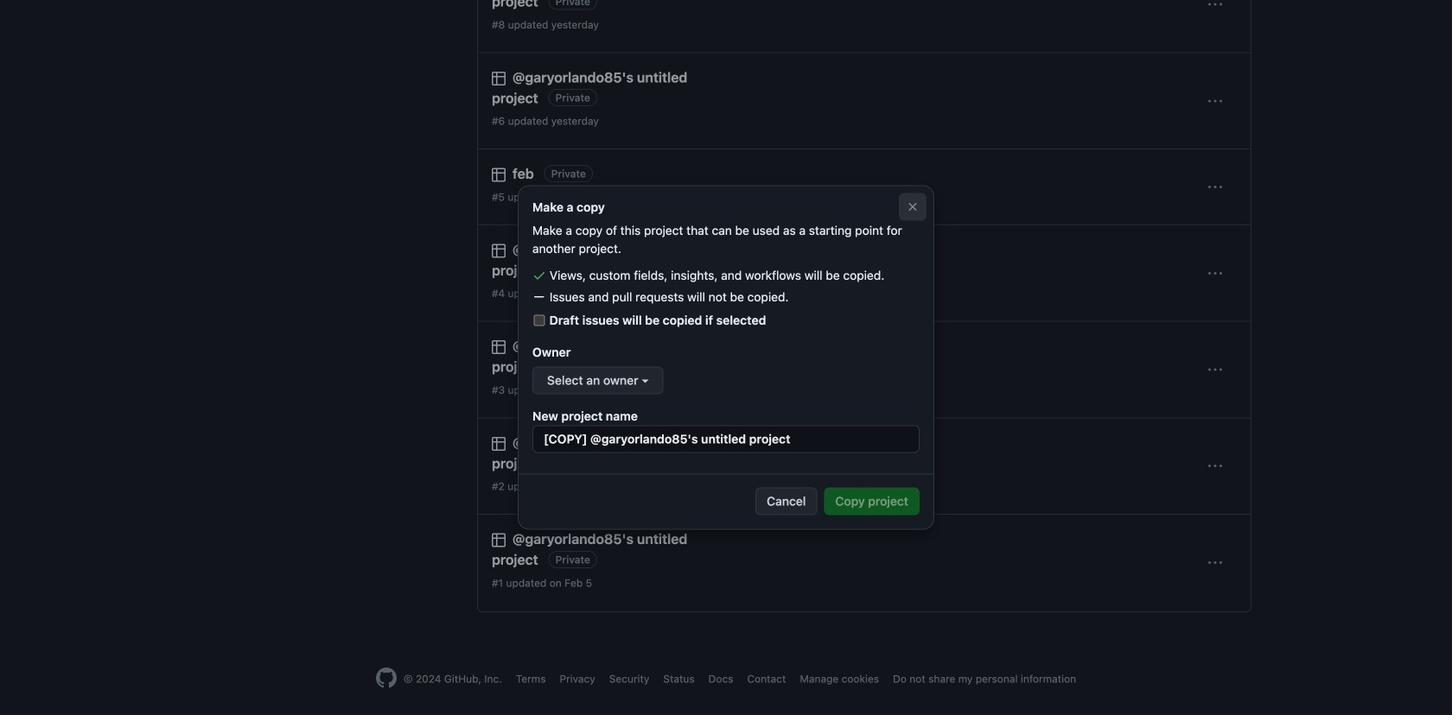 Task type: vqa. For each thing, say whether or not it's contained in the screenshot.
M in the Git Remote Add Origin Https://Github.Com/Tim-Burton007/Cheese-Calorie-Counter.Git Git Branch -M Main Git Push -U Origin Main
no



Task type: describe. For each thing, give the bounding box(es) containing it.
4 kebab horizontal image from the top
[[1208, 460, 1222, 474]]

green checkmark image
[[532, 269, 546, 283]]

2 table image from the top
[[492, 341, 506, 355]]

Name field
[[532, 426, 920, 453]]

close image
[[906, 200, 920, 214]]

dash image
[[532, 290, 546, 304]]

1 kebab horizontal image from the top
[[1208, 0, 1222, 12]]

table image for 4th kebab horizontal image
[[492, 437, 506, 451]]



Task type: locate. For each thing, give the bounding box(es) containing it.
2 table image from the top
[[492, 244, 506, 258]]

5 kebab horizontal image from the top
[[1208, 557, 1222, 570]]

2 kebab horizontal image from the top
[[1208, 267, 1222, 281]]

3 table image from the top
[[492, 534, 506, 548]]

table image for second kebab horizontal icon from the top
[[492, 168, 506, 182]]

table image
[[492, 168, 506, 182], [492, 244, 506, 258], [492, 437, 506, 451]]

homepage image
[[376, 668, 397, 689]]

None checkbox
[[532, 315, 546, 326]]

3 table image from the top
[[492, 437, 506, 451]]

1 vertical spatial kebab horizontal image
[[1208, 181, 1222, 195]]

0 vertical spatial kebab horizontal image
[[1208, 0, 1222, 12]]

1 table image from the top
[[492, 72, 506, 86]]

2 vertical spatial table image
[[492, 534, 506, 548]]

1 kebab horizontal image from the top
[[1208, 94, 1222, 108]]

1 vertical spatial table image
[[492, 244, 506, 258]]

1 table image from the top
[[492, 168, 506, 182]]

table image for second kebab horizontal image
[[492, 244, 506, 258]]

kebab horizontal image
[[1208, 94, 1222, 108], [1208, 267, 1222, 281], [1208, 363, 1222, 377], [1208, 460, 1222, 474], [1208, 557, 1222, 570]]

1 vertical spatial table image
[[492, 341, 506, 355]]

table image
[[492, 72, 506, 86], [492, 341, 506, 355], [492, 534, 506, 548]]

0 vertical spatial table image
[[492, 72, 506, 86]]

2 kebab horizontal image from the top
[[1208, 181, 1222, 195]]

0 vertical spatial table image
[[492, 168, 506, 182]]

3 kebab horizontal image from the top
[[1208, 363, 1222, 377]]

2 vertical spatial table image
[[492, 437, 506, 451]]

kebab horizontal image
[[1208, 0, 1222, 12], [1208, 181, 1222, 195]]



